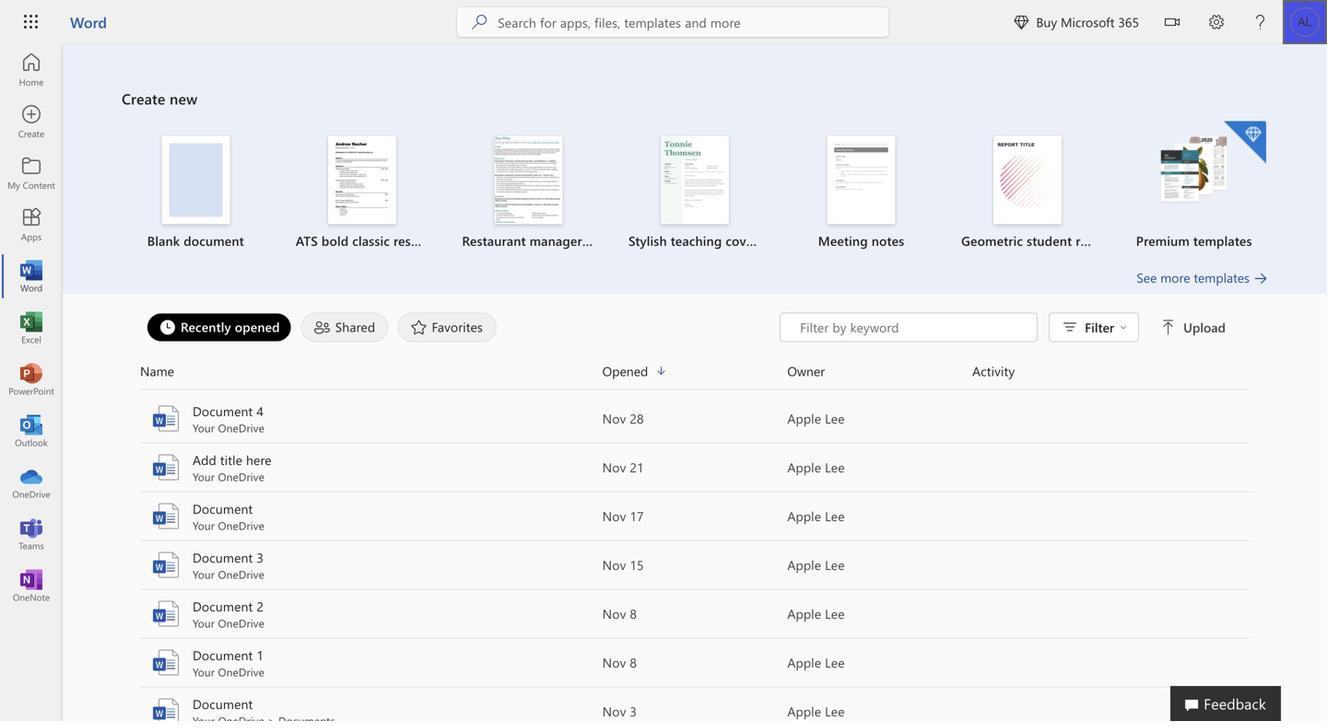 Task type: describe. For each thing, give the bounding box(es) containing it.
name document 3 cell
[[140, 549, 603, 582]]

row inside create new main content
[[140, 361, 1250, 390]]

your for document 2
[[193, 616, 215, 631]]

nov 8 for document 2
[[603, 606, 637, 623]]

nov 17
[[603, 508, 644, 525]]

lee for 4
[[825, 410, 845, 427]]

favorites tab
[[393, 313, 502, 343]]

apple lee for 4
[[788, 410, 845, 427]]

document 3 your onedrive
[[193, 550, 265, 582]]

lee for 3
[[825, 557, 845, 574]]

onedrive image
[[22, 474, 41, 492]]

nov for title
[[603, 459, 626, 476]]

your inside add title here your onedrive
[[193, 470, 215, 485]]

restaurant
[[462, 232, 526, 249]]

geometric student report
[[962, 232, 1114, 249]]

apple lee for your
[[788, 508, 845, 525]]


[[1165, 15, 1180, 30]]

premium templates image
[[1161, 136, 1229, 204]]

nov for 4
[[603, 410, 626, 427]]

create image
[[22, 112, 41, 131]]

here
[[246, 452, 272, 469]]

name document cell for nov 3
[[140, 696, 603, 722]]

stylish teaching cover letter image
[[661, 136, 729, 225]]

onedrive for 1
[[218, 665, 265, 680]]

word image for document
[[151, 697, 181, 722]]

al button
[[1283, 0, 1328, 44]]

teaching
[[671, 232, 722, 249]]

Filter by keyword text field
[[799, 319, 1028, 337]]

ats
[[296, 232, 318, 249]]

title
[[220, 452, 243, 469]]

document for document 1
[[193, 647, 253, 664]]

2 resume from the left
[[586, 232, 630, 249]]

4
[[257, 403, 264, 420]]

recently opened
[[181, 319, 280, 336]]

apple for 4
[[788, 410, 822, 427]]

document for document
[[193, 501, 253, 518]]

meeting notes
[[819, 232, 905, 249]]

owner
[[788, 363, 825, 380]]

word image for document 2
[[151, 600, 181, 629]]


[[1162, 320, 1177, 335]]

student
[[1027, 232, 1073, 249]]

apple for title
[[788, 459, 822, 476]]

1
[[257, 647, 264, 664]]

0 vertical spatial templates
[[1194, 232, 1253, 249]]

28
[[630, 410, 644, 427]]

meeting
[[819, 232, 868, 249]]

apple lee for 3
[[788, 557, 845, 574]]

nov 8 for document 1
[[603, 655, 637, 672]]

word image for document
[[151, 502, 181, 532]]

see more templates
[[1137, 269, 1250, 286]]

word
[[70, 12, 107, 32]]

see
[[1137, 269, 1157, 286]]

3 for nov 3
[[630, 703, 637, 721]]

filter
[[1085, 319, 1115, 336]]

8 for 1
[[630, 655, 637, 672]]

bold
[[322, 232, 349, 249]]

restaurant manager resume image
[[495, 136, 563, 225]]

nov for 1
[[603, 655, 626, 672]]

more
[[1161, 269, 1191, 286]]

name document cell for nov 17
[[140, 500, 603, 533]]

name add title here cell
[[140, 451, 603, 485]]

feedback
[[1204, 694, 1267, 714]]

meeting notes element
[[789, 136, 934, 250]]

outlook image
[[22, 422, 41, 441]]

teams image
[[22, 526, 41, 544]]

word image for document 1
[[151, 649, 181, 678]]

blank document
[[147, 232, 244, 249]]

1 resume from the left
[[394, 232, 437, 249]]

blank
[[147, 232, 180, 249]]

recently opened element
[[147, 313, 292, 343]]

premium templates
[[1137, 232, 1253, 249]]

activity, column 4 of 4 column header
[[973, 361, 1250, 382]]

create new main content
[[63, 44, 1328, 722]]

shared tab
[[297, 313, 393, 343]]

6 document from the top
[[193, 696, 253, 713]]

add title here your onedrive
[[193, 452, 272, 485]]

document for document 3
[[193, 550, 253, 567]]

onedrive inside document your onedrive
[[218, 519, 265, 533]]

al
[[1298, 15, 1313, 29]]

add
[[193, 452, 217, 469]]

ats bold classic resume
[[296, 232, 437, 249]]

ats bold classic resume image
[[328, 136, 396, 225]]

powerpoint image
[[22, 371, 41, 389]]

lee for your
[[825, 508, 845, 525]]

home image
[[22, 61, 41, 79]]

7 nov from the top
[[603, 703, 626, 721]]

upload
[[1184, 319, 1226, 336]]

blank document element
[[124, 136, 268, 250]]

word banner
[[0, 0, 1328, 47]]

shared element
[[301, 313, 389, 343]]

lee for title
[[825, 459, 845, 476]]

3 for document 3 your onedrive
[[257, 550, 264, 567]]

name button
[[140, 361, 603, 382]]

onedrive for 3
[[218, 567, 265, 582]]

nov 3
[[603, 703, 637, 721]]

name document 1 cell
[[140, 647, 603, 680]]

restaurant manager resume element
[[457, 136, 630, 250]]

name
[[140, 363, 174, 380]]

document your onedrive
[[193, 501, 265, 533]]

name document 2 cell
[[140, 598, 603, 631]]

feedback button
[[1171, 687, 1282, 722]]

notes
[[872, 232, 905, 249]]

onedrive inside add title here your onedrive
[[218, 470, 265, 485]]

nov 21
[[603, 459, 644, 476]]

0 vertical spatial word image
[[22, 267, 41, 286]]



Task type: vqa. For each thing, say whether or not it's contained in the screenshot.
APPLE LEE related to 4
yes



Task type: locate. For each thing, give the bounding box(es) containing it.
name document 4 cell
[[140, 402, 603, 436]]

onedrive inside document 3 your onedrive
[[218, 567, 265, 582]]

4 word image from the top
[[151, 600, 181, 629]]

7 apple lee from the top
[[788, 703, 845, 721]]

document 1 your onedrive
[[193, 647, 265, 680]]

templates
[[1194, 232, 1253, 249], [1194, 269, 1250, 286]]

6 lee from the top
[[825, 655, 845, 672]]

stylish teaching cover letter element
[[623, 136, 794, 250]]

your for document 3
[[193, 567, 215, 582]]

restaurant manager resume
[[462, 232, 630, 249]]

onenote image
[[22, 577, 41, 596]]

 upload
[[1162, 319, 1226, 336]]

8
[[630, 606, 637, 623], [630, 655, 637, 672]]

cover
[[726, 232, 758, 249]]

name document cell
[[140, 500, 603, 533], [140, 696, 603, 722]]

nov for your
[[603, 508, 626, 525]]

word image inside name add title here cell
[[151, 453, 181, 483]]

onedrive for 4
[[218, 421, 265, 436]]

apple for 1
[[788, 655, 822, 672]]

document inside document 1 your onedrive
[[193, 647, 253, 664]]

excel image
[[22, 319, 41, 337]]

3 onedrive from the top
[[218, 519, 265, 533]]

7 lee from the top
[[825, 703, 845, 721]]

word image for document 4
[[151, 404, 181, 434]]

document
[[184, 232, 244, 249]]

2 your from the top
[[193, 470, 215, 485]]

tab list containing recently opened
[[142, 313, 780, 343]]

owner button
[[788, 361, 973, 382]]

your inside document 3 your onedrive
[[193, 567, 215, 582]]

geometric
[[962, 232, 1023, 249]]

2 nov 8 from the top
[[603, 655, 637, 672]]

lee for 1
[[825, 655, 845, 672]]

0 vertical spatial nov 8
[[603, 606, 637, 623]]

premium
[[1137, 232, 1190, 249]]

4 nov from the top
[[603, 557, 626, 574]]

onedrive up document 3 your onedrive
[[218, 519, 265, 533]]

1 8 from the top
[[630, 606, 637, 623]]

8 for 2
[[630, 606, 637, 623]]

6 onedrive from the top
[[218, 665, 265, 680]]

1 nov from the top
[[603, 410, 626, 427]]

apple lee for 1
[[788, 655, 845, 672]]

favorites element
[[398, 313, 497, 343]]

365
[[1119, 13, 1140, 30]]

3 nov from the top
[[603, 508, 626, 525]]

opened button
[[603, 361, 788, 382]]

resume
[[394, 232, 437, 249], [586, 232, 630, 249]]

4 lee from the top
[[825, 557, 845, 574]]

8 up nov 3
[[630, 655, 637, 672]]

premium templates element
[[1122, 121, 1267, 250]]

filter 
[[1085, 319, 1128, 336]]

your up document 1 your onedrive
[[193, 616, 215, 631]]

recently
[[181, 319, 231, 336]]

lee
[[825, 410, 845, 427], [825, 459, 845, 476], [825, 508, 845, 525], [825, 557, 845, 574], [825, 606, 845, 623], [825, 655, 845, 672], [825, 703, 845, 721]]

17
[[630, 508, 644, 525]]

3 apple from the top
[[788, 508, 822, 525]]


[[1120, 324, 1128, 331]]

1 document from the top
[[193, 403, 253, 420]]

1 your from the top
[[193, 421, 215, 436]]

1 apple from the top
[[788, 410, 822, 427]]

tab list
[[142, 313, 780, 343]]

your up document 3 your onedrive
[[193, 519, 215, 533]]

templates down premium templates
[[1194, 269, 1250, 286]]

5 lee from the top
[[825, 606, 845, 623]]

 buy microsoft 365
[[1015, 13, 1140, 30]]

row
[[140, 361, 1250, 390]]

5 your from the top
[[193, 616, 215, 631]]

none search field inside word banner
[[457, 7, 889, 37]]

4 document from the top
[[193, 598, 253, 615]]

apple lee
[[788, 410, 845, 427], [788, 459, 845, 476], [788, 508, 845, 525], [788, 557, 845, 574], [788, 606, 845, 623], [788, 655, 845, 672], [788, 703, 845, 721]]

apps image
[[22, 216, 41, 234]]

4 your from the top
[[193, 567, 215, 582]]

2 word image from the top
[[151, 453, 181, 483]]

1 name document cell from the top
[[140, 500, 603, 533]]

word image left document your onedrive
[[151, 502, 181, 532]]

6 apple lee from the top
[[788, 655, 845, 672]]

name document cell up the name document 3 cell
[[140, 500, 603, 533]]

1 vertical spatial word image
[[151, 502, 181, 532]]

document inside document 4 your onedrive
[[193, 403, 253, 420]]

document down add title here your onedrive
[[193, 501, 253, 518]]

onedrive down 4
[[218, 421, 265, 436]]

create
[[122, 89, 165, 108]]

premium templates diamond image
[[1224, 121, 1267, 164]]

2 nov from the top
[[603, 459, 626, 476]]

5 nov from the top
[[603, 606, 626, 623]]

2 name document cell from the top
[[140, 696, 603, 722]]

row containing name
[[140, 361, 1250, 390]]

3 apple lee from the top
[[788, 508, 845, 525]]

2 vertical spatial word image
[[151, 649, 181, 678]]

1 vertical spatial 3
[[630, 703, 637, 721]]

7 apple from the top
[[788, 703, 822, 721]]

onedrive
[[218, 421, 265, 436], [218, 470, 265, 485], [218, 519, 265, 533], [218, 567, 265, 582], [218, 616, 265, 631], [218, 665, 265, 680]]

3 document from the top
[[193, 550, 253, 567]]

6 your from the top
[[193, 665, 215, 680]]

list containing blank document
[[122, 119, 1269, 269]]

microsoft
[[1061, 13, 1115, 30]]

templates inside button
[[1194, 269, 1250, 286]]

5 document from the top
[[193, 647, 253, 664]]

2 document from the top
[[193, 501, 253, 518]]

1 horizontal spatial 3
[[630, 703, 637, 721]]

document for document 2
[[193, 598, 253, 615]]

Search box. Suggestions appear as you type. search field
[[498, 7, 889, 37]]

apple
[[788, 410, 822, 427], [788, 459, 822, 476], [788, 508, 822, 525], [788, 557, 822, 574], [788, 606, 822, 623], [788, 655, 822, 672], [788, 703, 822, 721]]

0 horizontal spatial 3
[[257, 550, 264, 567]]

nov 8 up nov 3
[[603, 655, 637, 672]]

onedrive inside document 1 your onedrive
[[218, 665, 265, 680]]

0 vertical spatial 8
[[630, 606, 637, 623]]

4 apple from the top
[[788, 557, 822, 574]]

your up the document 2 your onedrive
[[193, 567, 215, 582]]

4 onedrive from the top
[[218, 567, 265, 582]]

name document cell down name document 1 cell
[[140, 696, 603, 722]]

apple lee for title
[[788, 459, 845, 476]]

word image up excel image
[[22, 267, 41, 286]]

0 vertical spatial 3
[[257, 550, 264, 567]]

onedrive inside document 4 your onedrive
[[218, 421, 265, 436]]

nov 8
[[603, 606, 637, 623], [603, 655, 637, 672]]

5 apple from the top
[[788, 606, 822, 623]]

1 nov 8 from the top
[[603, 606, 637, 623]]

my content image
[[22, 164, 41, 183]]

resume right manager
[[586, 232, 630, 249]]

your
[[193, 421, 215, 436], [193, 470, 215, 485], [193, 519, 215, 533], [193, 567, 215, 582], [193, 616, 215, 631], [193, 665, 215, 680]]

6 nov from the top
[[603, 655, 626, 672]]

document
[[193, 403, 253, 420], [193, 501, 253, 518], [193, 550, 253, 567], [193, 598, 253, 615], [193, 647, 253, 664], [193, 696, 253, 713]]

your down the document 2 your onedrive
[[193, 665, 215, 680]]

apple lee for 2
[[788, 606, 845, 623]]

15
[[630, 557, 644, 574]]

opened
[[603, 363, 648, 380]]

3 inside document 3 your onedrive
[[257, 550, 264, 567]]

5 word image from the top
[[151, 697, 181, 722]]

5 onedrive from the top
[[218, 616, 265, 631]]

2 lee from the top
[[825, 459, 845, 476]]

document down document 1 your onedrive
[[193, 696, 253, 713]]

2 apple lee from the top
[[788, 459, 845, 476]]

displaying 7 out of 12 files. status
[[780, 313, 1230, 343]]

document left 1
[[193, 647, 253, 664]]

21
[[630, 459, 644, 476]]

your inside the document 2 your onedrive
[[193, 616, 215, 631]]

5 apple lee from the top
[[788, 606, 845, 623]]

your for document 1
[[193, 665, 215, 680]]

 button
[[1151, 0, 1195, 47]]

nov
[[603, 410, 626, 427], [603, 459, 626, 476], [603, 508, 626, 525], [603, 557, 626, 574], [603, 606, 626, 623], [603, 655, 626, 672], [603, 703, 626, 721]]

nov for 3
[[603, 557, 626, 574]]

1 vertical spatial templates
[[1194, 269, 1250, 286]]

2 onedrive from the top
[[218, 470, 265, 485]]

geometric student report image
[[994, 136, 1062, 225]]

apple for 3
[[788, 557, 822, 574]]

nov 8 down nov 15
[[603, 606, 637, 623]]

0 vertical spatial name document cell
[[140, 500, 603, 533]]

favorites
[[432, 319, 483, 336]]

resume right 'classic'
[[394, 232, 437, 249]]

2
[[257, 598, 264, 615]]

your down the add
[[193, 470, 215, 485]]

1 apple lee from the top
[[788, 410, 845, 427]]

6 apple from the top
[[788, 655, 822, 672]]

onedrive inside the document 2 your onedrive
[[218, 616, 265, 631]]

document inside the document 2 your onedrive
[[193, 598, 253, 615]]

onedrive up 2
[[218, 567, 265, 582]]

1 vertical spatial 8
[[630, 655, 637, 672]]

your inside document 4 your onedrive
[[193, 421, 215, 436]]

navigation
[[0, 44, 63, 612]]

create new
[[122, 89, 198, 108]]

document left 2
[[193, 598, 253, 615]]

letter
[[762, 232, 794, 249]]

1 onedrive from the top
[[218, 421, 265, 436]]

word image for add title here
[[151, 453, 181, 483]]

tab list inside create new main content
[[142, 313, 780, 343]]

3 your from the top
[[193, 519, 215, 533]]

None search field
[[457, 7, 889, 37]]

document 4 your onedrive
[[193, 403, 265, 436]]

word image left document 1 your onedrive
[[151, 649, 181, 678]]

word image inside name document 4 "cell"
[[151, 404, 181, 434]]

word image inside name document 1 cell
[[151, 649, 181, 678]]

0 horizontal spatial resume
[[394, 232, 437, 249]]

document down document your onedrive
[[193, 550, 253, 567]]

shared
[[335, 319, 375, 336]]

stylish teaching cover letter
[[629, 232, 794, 249]]

your up the add
[[193, 421, 215, 436]]

1 horizontal spatial resume
[[586, 232, 630, 249]]

nov for 2
[[603, 606, 626, 623]]

onedrive down title
[[218, 470, 265, 485]]

2 apple from the top
[[788, 459, 822, 476]]

1 lee from the top
[[825, 410, 845, 427]]

report
[[1076, 232, 1114, 249]]

document inside document your onedrive
[[193, 501, 253, 518]]

4 apple lee from the top
[[788, 557, 845, 574]]

buy
[[1037, 13, 1058, 30]]

new
[[170, 89, 198, 108]]

list inside create new main content
[[122, 119, 1269, 269]]

document 2 your onedrive
[[193, 598, 265, 631]]

your for document 4
[[193, 421, 215, 436]]

recently opened tab
[[142, 313, 297, 343]]

onedrive down 2
[[218, 616, 265, 631]]

see more templates button
[[1137, 269, 1269, 287]]


[[1015, 15, 1029, 30]]

apple for your
[[788, 508, 822, 525]]

onedrive down 1
[[218, 665, 265, 680]]

3
[[257, 550, 264, 567], [630, 703, 637, 721]]

3 word image from the top
[[151, 551, 181, 580]]

opened
[[235, 319, 280, 336]]

list
[[122, 119, 1269, 269]]

ats bold classic resume element
[[290, 136, 437, 250]]

1 vertical spatial name document cell
[[140, 696, 603, 722]]

word image inside the name document 3 cell
[[151, 551, 181, 580]]

word image inside name document 2 'cell'
[[151, 600, 181, 629]]

manager
[[530, 232, 582, 249]]

document left 4
[[193, 403, 253, 420]]

activity
[[973, 363, 1015, 380]]

nov 15
[[603, 557, 644, 574]]

word image inside name document cell
[[151, 502, 181, 532]]

document for document 4
[[193, 403, 253, 420]]

word image
[[22, 267, 41, 286], [151, 502, 181, 532], [151, 649, 181, 678]]

meeting notes image
[[828, 136, 896, 225]]

word image
[[151, 404, 181, 434], [151, 453, 181, 483], [151, 551, 181, 580], [151, 600, 181, 629], [151, 697, 181, 722]]

lee for 2
[[825, 606, 845, 623]]

apple for 2
[[788, 606, 822, 623]]

stylish
[[629, 232, 667, 249]]

1 vertical spatial nov 8
[[603, 655, 637, 672]]

2 8 from the top
[[630, 655, 637, 672]]

3 lee from the top
[[825, 508, 845, 525]]

classic
[[352, 232, 390, 249]]

onedrive for 2
[[218, 616, 265, 631]]

8 down 15
[[630, 606, 637, 623]]

geometric student report element
[[956, 136, 1114, 250]]

1 word image from the top
[[151, 404, 181, 434]]

your inside document 1 your onedrive
[[193, 665, 215, 680]]

nov 28
[[603, 410, 644, 427]]

your inside document your onedrive
[[193, 519, 215, 533]]

templates up "see more templates" button
[[1194, 232, 1253, 249]]

word image for document 3
[[151, 551, 181, 580]]

document inside document 3 your onedrive
[[193, 550, 253, 567]]



